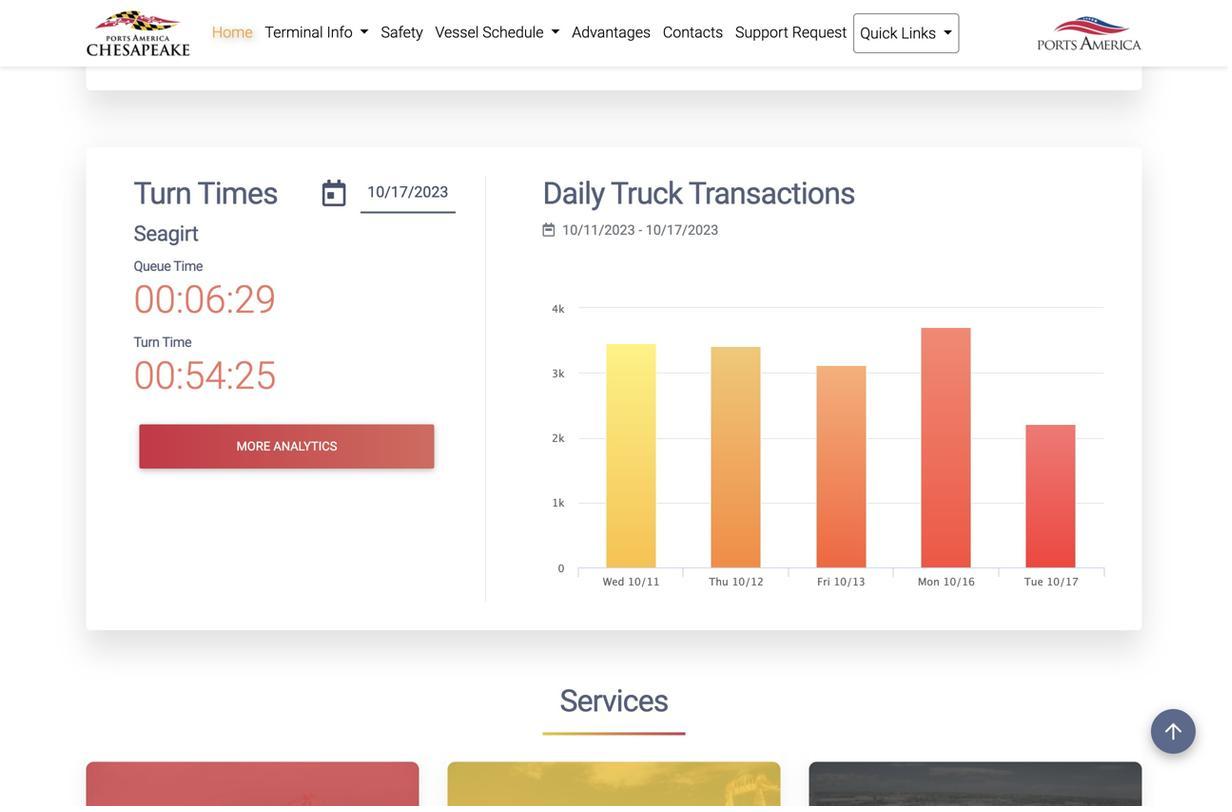 Task type: vqa. For each thing, say whether or not it's contained in the screenshot.
hand receiving ICON
no



Task type: locate. For each thing, give the bounding box(es) containing it.
time inside the turn time 00:54:25
[[162, 335, 191, 351]]

0 horizontal spatial support
[[545, 41, 597, 60]]

1 vertical spatial time
[[162, 335, 191, 351]]

help.
[[817, 41, 847, 60]]

2 turn from the top
[[134, 335, 159, 351]]

0 vertical spatial turn
[[134, 176, 191, 212]]

support down advantages
[[545, 41, 597, 60]]

request up help.
[[792, 23, 847, 41]]

support request link
[[729, 13, 853, 51]]

None text field
[[360, 176, 456, 214]]

turn for turn times
[[134, 176, 191, 212]]

-
[[639, 222, 642, 238]]

daily
[[543, 176, 605, 212]]

turn up seagirt
[[134, 176, 191, 212]]

safety
[[381, 23, 423, 41]]

have
[[130, 41, 163, 60]]

terminal info
[[265, 23, 356, 41]]

support up immediate
[[736, 23, 789, 41]]

turn
[[134, 176, 191, 212], [134, 335, 159, 351]]

1 turn from the top
[[134, 176, 191, 212]]

times
[[197, 176, 278, 212]]

get
[[721, 41, 741, 60]]

truck
[[611, 176, 683, 212]]

time right queue
[[174, 258, 203, 275]]

advantages
[[572, 23, 651, 41]]

vessel schedule link
[[429, 13, 566, 51]]

time
[[174, 258, 203, 275], [162, 335, 191, 351]]

turn up 00:54:25
[[134, 335, 159, 351]]

time inside queue time 00:06:29
[[174, 258, 203, 275]]

Enter Container Numbers text field
[[628, 0, 922, 3]]

time for 00:06:29
[[174, 258, 203, 275]]

go to top image
[[1151, 710, 1196, 755]]

10/11/2023 - 10/17/2023
[[562, 222, 719, 238]]

on
[[404, 41, 420, 60]]

contacts
[[663, 23, 723, 41]]

calendar week image
[[543, 224, 555, 237]]

1 vertical spatial turn
[[134, 335, 159, 351]]

home link
[[206, 13, 259, 51]]

daily truck transactions
[[543, 176, 855, 212]]

more analytics
[[237, 440, 337, 454]]

turn for turn time 00:54:25
[[134, 335, 159, 351]]

turn inside the turn time 00:54:25
[[134, 335, 159, 351]]

schedule
[[483, 23, 544, 41]]

00:54:25
[[134, 354, 276, 399]]

1 horizontal spatial request
[[792, 23, 847, 41]]

10/11/2023
[[562, 222, 635, 238]]

time up 00:54:25
[[162, 335, 191, 351]]

request down advantages
[[601, 41, 654, 60]]

quick links
[[860, 24, 940, 42]]

time for 00:54:25
[[162, 335, 191, 351]]

queue time 00:06:29
[[134, 258, 276, 323]]

support
[[736, 23, 789, 41], [545, 41, 597, 60]]

to
[[658, 15, 669, 29]]

0 vertical spatial time
[[174, 258, 203, 275]]

request
[[792, 23, 847, 41], [601, 41, 654, 60]]

page
[[658, 41, 690, 60]]



Task type: describe. For each thing, give the bounding box(es) containing it.
have a question? submit your ticket online on our new customer support request page and get immediate help.
[[130, 41, 847, 60]]

online
[[362, 41, 401, 60]]

limit
[[628, 15, 655, 29]]

links
[[901, 24, 936, 42]]

your
[[292, 41, 320, 60]]

10/17/2023
[[646, 222, 719, 238]]

home
[[212, 23, 253, 41]]

question?
[[177, 41, 240, 60]]

terminal info link
[[259, 13, 375, 51]]

turn time 00:54:25
[[134, 335, 276, 399]]

vessel
[[435, 23, 479, 41]]

terminal
[[265, 23, 323, 41]]

transactions
[[689, 176, 855, 212]]

more analytics link
[[139, 425, 434, 469]]

customer
[[478, 41, 542, 60]]

services
[[560, 684, 669, 720]]

and
[[693, 41, 717, 60]]

support request
[[736, 23, 847, 41]]

vessel schedule
[[435, 23, 548, 41]]

our
[[424, 41, 445, 60]]

queue
[[134, 258, 171, 275]]

calendar day image
[[322, 180, 346, 207]]

50
[[672, 15, 685, 29]]

00:06:29
[[134, 278, 276, 323]]

limit to 50
[[628, 15, 685, 29]]

contacts link
[[657, 13, 729, 51]]

advantages link
[[566, 13, 657, 51]]

safety link
[[375, 13, 429, 51]]

1 horizontal spatial support
[[736, 23, 789, 41]]

a
[[166, 41, 174, 60]]

seagirt
[[134, 221, 198, 247]]

submit
[[243, 41, 289, 60]]

new
[[448, 41, 475, 60]]

ticket
[[324, 41, 359, 60]]

immediate
[[745, 41, 813, 60]]

more
[[237, 440, 270, 454]]

quick links link
[[853, 13, 960, 53]]

analytics
[[273, 440, 337, 454]]

info
[[327, 23, 353, 41]]

quick
[[860, 24, 898, 42]]

0 horizontal spatial request
[[601, 41, 654, 60]]

turn times
[[134, 176, 278, 212]]



